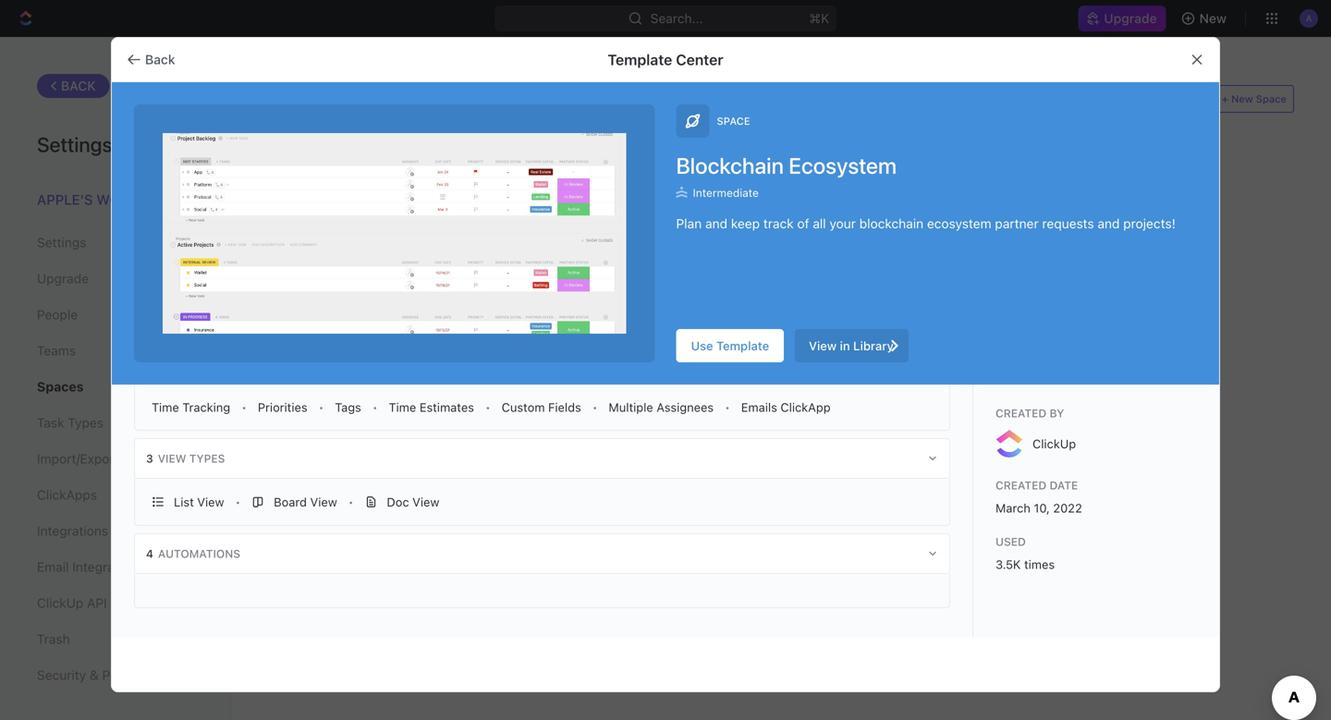 Task type: vqa. For each thing, say whether or not it's contained in the screenshot.
hide dropdown button
no



Task type: locate. For each thing, give the bounding box(es) containing it.
all
[[813, 216, 826, 231]]

1 created from the top
[[996, 407, 1047, 420]]

permissions
[[102, 668, 174, 683]]

• for custom fields
[[593, 401, 598, 414]]

and
[[706, 216, 728, 231], [1098, 216, 1120, 231]]

view right the doc
[[413, 495, 440, 509]]

1 horizontal spatial new
[[1200, 11, 1227, 26]]

0 vertical spatial created
[[996, 407, 1047, 420]]

0 vertical spatial upgrade link
[[1079, 6, 1167, 31]]

created left by
[[996, 407, 1047, 420]]

2 vertical spatial new
[[125, 417, 148, 430]]

partner
[[995, 216, 1039, 231]]

• right fields
[[593, 401, 598, 414]]

teams
[[37, 343, 76, 358]]

view right list
[[197, 495, 224, 509]]

0 vertical spatial new
[[1200, 11, 1227, 26]]

3.5k
[[996, 558, 1021, 572]]

1 horizontal spatial clickup
[[1033, 437, 1077, 451]]

by
[[1050, 407, 1065, 420]]

list view
[[174, 495, 224, 509]]

4 automations
[[146, 548, 241, 560]]

new up + at the right top of the page
[[1200, 11, 1227, 26]]

in
[[840, 339, 851, 353]]

1 vertical spatial upgrade link
[[37, 263, 193, 295]]

task
[[37, 415, 64, 431]]

spaces right inaccessible
[[847, 477, 889, 491]]

clickup inside settings element
[[37, 596, 83, 611]]

custom fields
[[502, 400, 581, 414]]

0 vertical spatial space
[[1257, 93, 1287, 105]]

security
[[37, 668, 86, 683]]

view
[[809, 339, 837, 353], [197, 495, 224, 509], [310, 495, 337, 509], [413, 495, 440, 509]]

settings down apple's
[[37, 235, 86, 250]]

your
[[830, 216, 856, 231]]

center
[[676, 51, 724, 68]]

board view
[[274, 495, 337, 509]]

0 vertical spatial clickup
[[1033, 437, 1077, 451]]

and right plan
[[706, 216, 728, 231]]

0 horizontal spatial time
[[152, 400, 179, 414]]

1 vertical spatial new
[[1232, 93, 1254, 105]]

archived
[[374, 91, 448, 109]]

new right + at the right top of the page
[[1232, 93, 1254, 105]]

integration
[[72, 560, 137, 575]]

• left tags
[[319, 401, 324, 414]]

1 vertical spatial upgrade
[[37, 271, 89, 286]]

security & permissions link
[[37, 660, 193, 691]]

• right "board view"
[[348, 496, 354, 509]]

view right board
[[310, 495, 337, 509]]

blockchain
[[677, 153, 784, 178]]

view left in
[[809, 339, 837, 353]]

1 vertical spatial settings
[[37, 235, 86, 250]]

inaccessible
[[773, 477, 844, 491]]

emails
[[742, 400, 778, 414]]

1 horizontal spatial template
[[717, 339, 770, 353]]

space right + at the right top of the page
[[1257, 93, 1287, 105]]

• left emails
[[725, 401, 730, 414]]

time tracking
[[152, 400, 230, 414]]

integrations link
[[37, 516, 193, 547]]

spaces link
[[37, 371, 193, 403]]

0 vertical spatial settings
[[37, 132, 112, 156]]

settings up apple's
[[37, 132, 112, 156]]

spaces inside settings element
[[37, 379, 84, 394]]

people
[[37, 307, 78, 322]]

spaces left '(1)'
[[268, 91, 324, 109]]

types
[[68, 415, 104, 431]]

times
[[1025, 558, 1055, 572]]

1 time from the left
[[152, 400, 179, 414]]

2 settings from the top
[[37, 235, 86, 250]]

clickup
[[1033, 437, 1077, 451], [37, 596, 83, 611]]

• for tags
[[373, 401, 378, 414]]

space
[[1257, 93, 1287, 105], [717, 115, 751, 127]]

space up blockchain
[[717, 115, 751, 127]]

blockchain
[[860, 216, 924, 231]]

inaccessible spaces
[[560, 91, 726, 109]]

and right requests
[[1098, 216, 1120, 231]]

0 vertical spatial upgrade
[[1105, 11, 1158, 26]]

upgrade link left new 'button'
[[1079, 6, 1167, 31]]

clickup down by
[[1033, 437, 1077, 451]]

new up 3
[[125, 417, 148, 430]]

new
[[1200, 11, 1227, 26], [1232, 93, 1254, 105], [125, 417, 148, 430]]

created up march
[[996, 479, 1047, 492]]

• right tracking
[[242, 401, 247, 414]]

1 horizontal spatial and
[[1098, 216, 1120, 231]]

+
[[1222, 93, 1229, 105]]

view for board view
[[310, 495, 337, 509]]

upgrade up people on the top of the page
[[37, 271, 89, 286]]

trash
[[37, 632, 70, 647]]

spaces down teams
[[37, 379, 84, 394]]

back button
[[119, 45, 186, 74]]

2 created from the top
[[996, 479, 1047, 492]]

tracking
[[183, 400, 230, 414]]

email integration link
[[37, 552, 193, 583]]

use template
[[691, 339, 770, 353]]

date
[[1050, 479, 1079, 492]]

api
[[87, 596, 107, 611]]

clickup up trash
[[37, 596, 83, 611]]

keep
[[731, 216, 760, 231]]

created inside created date march 10, 2022
[[996, 479, 1047, 492]]

emails clickapp
[[742, 400, 831, 414]]

0 horizontal spatial and
[[706, 216, 728, 231]]

clickapps link
[[37, 480, 193, 511]]

upgrade link down settings link
[[37, 263, 193, 295]]

spaces
[[268, 91, 324, 109], [452, 91, 507, 109], [666, 91, 722, 109], [37, 379, 84, 394], [847, 477, 889, 491]]

1 vertical spatial clickup
[[37, 596, 83, 611]]

10,
[[1034, 501, 1050, 515]]

clickup for clickup api
[[37, 596, 83, 611]]

• for priorities
[[319, 401, 324, 414]]

upgrade link
[[1079, 6, 1167, 31], [37, 263, 193, 295]]

clickup api link
[[37, 588, 193, 619]]

used
[[996, 535, 1026, 548]]

upgrade inside settings element
[[37, 271, 89, 286]]

list
[[174, 495, 194, 509]]

new inside new 'button'
[[1200, 11, 1227, 26]]

archived spaces (0)
[[374, 91, 532, 109]]

security & permissions
[[37, 668, 174, 683]]

library
[[854, 339, 894, 353]]

time left estimates
[[389, 400, 416, 414]]

time
[[152, 400, 179, 414], [389, 400, 416, 414]]

1 vertical spatial created
[[996, 479, 1047, 492]]

0 horizontal spatial new
[[125, 417, 148, 430]]

upgrade left new 'button'
[[1105, 11, 1158, 26]]

1 horizontal spatial space
[[1257, 93, 1287, 105]]

2 time from the left
[[389, 400, 416, 414]]

0 vertical spatial template
[[608, 51, 673, 68]]

0 horizontal spatial space
[[717, 115, 751, 127]]

0 horizontal spatial clickup
[[37, 596, 83, 611]]

time left tracking
[[152, 400, 179, 414]]

settings
[[37, 132, 112, 156], [37, 235, 86, 250]]

integrations
[[37, 523, 108, 539]]

clickup for clickup
[[1033, 437, 1077, 451]]

multiple
[[609, 400, 654, 414]]

template right use
[[717, 339, 770, 353]]

import/export
[[37, 451, 119, 467]]

•
[[242, 401, 247, 414], [319, 401, 324, 414], [373, 401, 378, 414], [485, 401, 491, 414], [593, 401, 598, 414], [725, 401, 730, 414], [235, 496, 241, 509], [348, 496, 354, 509]]

1 and from the left
[[706, 216, 728, 231]]

1 horizontal spatial time
[[389, 400, 416, 414]]

template
[[608, 51, 673, 68], [717, 339, 770, 353]]

0 horizontal spatial upgrade
[[37, 271, 89, 286]]

ecosystem
[[789, 153, 897, 178]]

+ new space
[[1222, 93, 1287, 105]]

template up inaccessible spaces
[[608, 51, 673, 68]]

• left custom
[[485, 401, 491, 414]]

• right tags
[[373, 401, 378, 414]]

email
[[37, 560, 69, 575]]

1 vertical spatial space
[[717, 115, 751, 127]]

clickapp
[[781, 400, 831, 414]]

• for time tracking
[[242, 401, 247, 414]]



Task type: describe. For each thing, give the bounding box(es) containing it.
march
[[996, 501, 1031, 515]]

• right the list view
[[235, 496, 241, 509]]

2022
[[1054, 501, 1083, 515]]

4
[[146, 548, 153, 560]]

&
[[90, 668, 99, 683]]

trash link
[[37, 624, 193, 655]]

email integration
[[37, 560, 137, 575]]

spaces down center
[[666, 91, 722, 109]]

1 horizontal spatial upgrade link
[[1079, 6, 1167, 31]]

created by
[[996, 407, 1065, 420]]

blockchain ecosystem
[[677, 153, 897, 178]]

task types
[[37, 415, 104, 431]]

0 horizontal spatial template
[[608, 51, 673, 68]]

clickapps
[[37, 487, 97, 503]]

doc
[[387, 495, 409, 509]]

back
[[61, 78, 96, 93]]

• for multiple assignees
[[725, 401, 730, 414]]

back
[[145, 52, 175, 67]]

(1)
[[328, 91, 346, 109]]

3 view types
[[146, 452, 225, 465]]

1 vertical spatial template
[[717, 339, 770, 353]]

of
[[798, 216, 810, 231]]

workspace
[[97, 191, 182, 208]]

back link
[[37, 74, 110, 98]]

settings inside settings link
[[37, 235, 86, 250]]

• for time estimates
[[485, 401, 491, 414]]

inaccessible
[[560, 91, 663, 109]]

requests
[[1043, 216, 1095, 231]]

time for time tracking
[[152, 400, 179, 414]]

automations
[[158, 548, 241, 560]]

1 horizontal spatial upgrade
[[1105, 11, 1158, 26]]

types
[[189, 452, 225, 465]]

used 3.5k times
[[996, 535, 1055, 572]]

settings element
[[0, 37, 231, 720]]

view for list view
[[197, 495, 224, 509]]

have
[[726, 477, 753, 491]]

⌘k
[[810, 11, 830, 26]]

apple's
[[37, 191, 93, 208]]

view in library
[[809, 339, 894, 353]]

2 horizontal spatial new
[[1232, 93, 1254, 105]]

template center
[[608, 51, 724, 68]]

new button
[[1174, 4, 1238, 33]]

multiple assignees
[[609, 400, 714, 414]]

you
[[701, 477, 723, 491]]

(0)
[[511, 91, 532, 109]]

time estimates
[[389, 400, 474, 414]]

0 horizontal spatial upgrade link
[[37, 263, 193, 295]]

people link
[[37, 299, 193, 331]]

settings link
[[37, 227, 193, 258]]

fields
[[548, 400, 581, 414]]

no
[[756, 477, 770, 491]]

spaces (1)
[[268, 91, 346, 109]]

you have no inaccessible spaces
[[701, 477, 889, 491]]

board
[[274, 495, 307, 509]]

search...
[[651, 11, 703, 26]]

spaces left (0)
[[452, 91, 507, 109]]

custom
[[502, 400, 545, 414]]

view for doc view
[[413, 495, 440, 509]]

assignees
[[657, 400, 714, 414]]

priorities
[[258, 400, 308, 414]]

created date march 10, 2022
[[996, 479, 1083, 515]]

2 and from the left
[[1098, 216, 1120, 231]]

ecosystem
[[928, 216, 992, 231]]

estimates
[[420, 400, 474, 414]]

track
[[764, 216, 794, 231]]

teams link
[[37, 335, 193, 367]]

tags
[[335, 400, 361, 414]]

time for time estimates
[[389, 400, 416, 414]]

apple's workspace
[[37, 191, 182, 208]]

projects!
[[1124, 216, 1176, 231]]

import/export link
[[37, 443, 193, 475]]

3
[[146, 452, 153, 465]]

plan and keep track of all your blockchain ecosystem partner requests and projects!
[[677, 216, 1176, 231]]

new inside settings element
[[125, 417, 148, 430]]

created for created date march 10, 2022
[[996, 479, 1047, 492]]

use
[[691, 339, 714, 353]]

doc view
[[387, 495, 440, 509]]

view
[[158, 452, 186, 465]]

created for created by
[[996, 407, 1047, 420]]

1 settings from the top
[[37, 132, 112, 156]]

intermediate
[[693, 186, 759, 199]]



